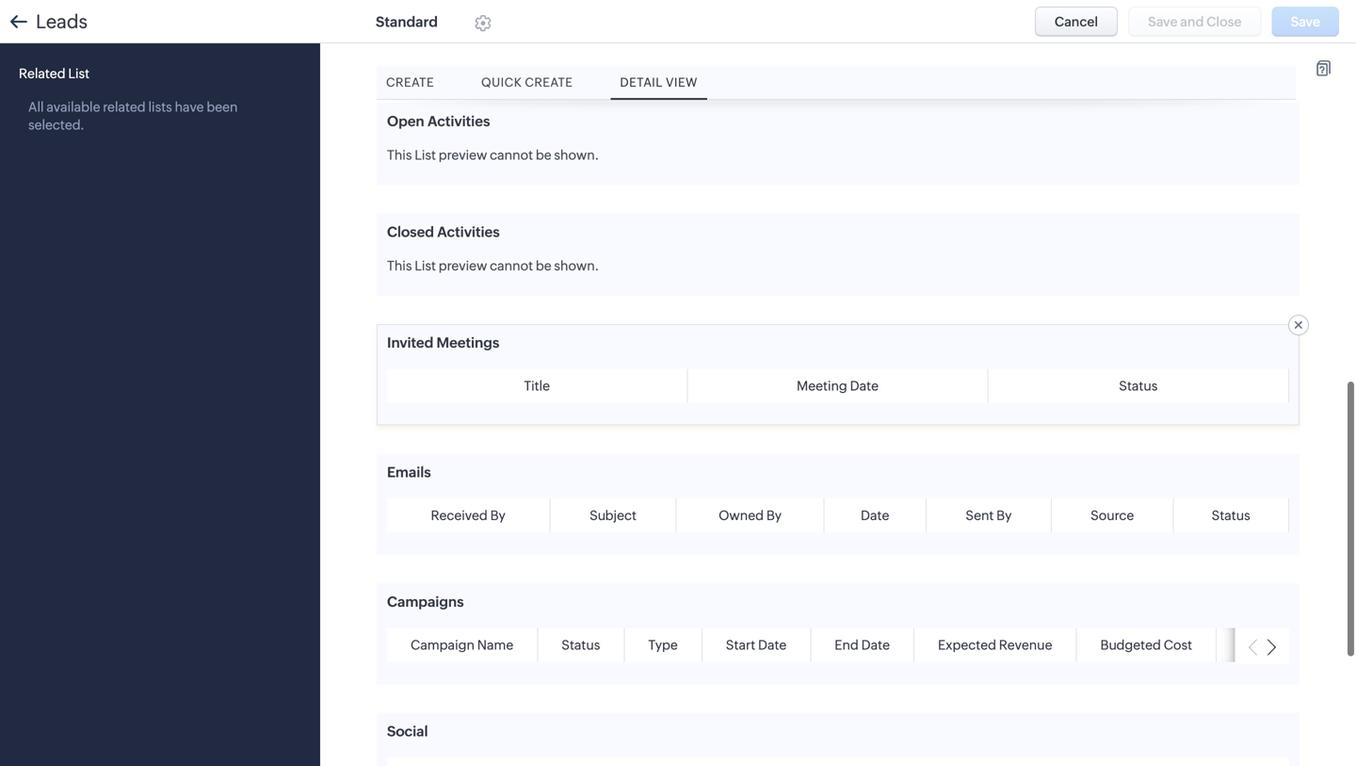 Task type: locate. For each thing, give the bounding box(es) containing it.
social
[[387, 723, 428, 740]]

list up available
[[68, 66, 90, 81]]

2 horizontal spatial by
[[997, 508, 1012, 523]]

this down open
[[387, 147, 412, 162]]

closed activities
[[387, 224, 500, 240]]

be
[[536, 147, 552, 162], [536, 258, 552, 273]]

shown. for open activities
[[554, 147, 599, 162]]

list
[[68, 66, 90, 81], [415, 147, 436, 162], [415, 258, 436, 273]]

0 vertical spatial preview
[[439, 147, 487, 162]]

0 vertical spatial be
[[536, 147, 552, 162]]

this for open
[[387, 147, 412, 162]]

2 by from the left
[[767, 508, 782, 523]]

1 horizontal spatial by
[[767, 508, 782, 523]]

activities
[[428, 113, 490, 129], [437, 224, 500, 240]]

1 cannot from the top
[[490, 147, 533, 162]]

all
[[28, 99, 44, 114]]

1 horizontal spatial create
[[525, 75, 573, 90]]

preview down closed activities
[[439, 258, 487, 273]]

2 vertical spatial list
[[415, 258, 436, 273]]

2 shown. from the top
[[554, 258, 599, 273]]

0 vertical spatial activities
[[428, 113, 490, 129]]

view
[[666, 75, 698, 90]]

this list preview cannot be shown. for open activities
[[387, 147, 599, 162]]

3 by from the left
[[997, 508, 1012, 523]]

related
[[103, 99, 146, 114]]

invited
[[387, 334, 434, 351]]

0 vertical spatial this list preview cannot be shown.
[[387, 147, 599, 162]]

meetings
[[437, 334, 500, 351]]

create up open
[[386, 75, 434, 90]]

received
[[431, 508, 488, 523]]

0 vertical spatial this
[[387, 147, 412, 162]]

activities right closed
[[437, 224, 500, 240]]

revenue
[[1000, 638, 1053, 653]]

create right quick
[[525, 75, 573, 90]]

open activities
[[387, 113, 490, 129]]

selected.
[[28, 117, 84, 132]]

1 shown. from the top
[[554, 147, 599, 162]]

1 vertical spatial list
[[415, 147, 436, 162]]

2 horizontal spatial status
[[1212, 508, 1251, 523]]

type
[[649, 638, 678, 653]]

list for open
[[415, 147, 436, 162]]

title
[[524, 378, 550, 393]]

preview for closed activities
[[439, 258, 487, 273]]

by right received
[[491, 508, 506, 523]]

this list preview cannot be shown. down the open activities
[[387, 147, 599, 162]]

this down closed
[[387, 258, 412, 273]]

1 vertical spatial this list preview cannot be shown.
[[387, 258, 599, 273]]

preview
[[439, 147, 487, 162], [439, 258, 487, 273]]

date for end date
[[862, 638, 890, 653]]

0 vertical spatial cannot
[[490, 147, 533, 162]]

start
[[726, 638, 756, 653]]

campaigns
[[387, 594, 464, 610]]

1 vertical spatial be
[[536, 258, 552, 273]]

preview for open activities
[[439, 147, 487, 162]]

1 vertical spatial activities
[[437, 224, 500, 240]]

2 preview from the top
[[439, 258, 487, 273]]

meeting
[[797, 378, 848, 393]]

this
[[387, 147, 412, 162], [387, 258, 412, 273]]

status
[[1120, 378, 1158, 393], [1212, 508, 1251, 523], [562, 638, 601, 653]]

1 this from the top
[[387, 147, 412, 162]]

preview down the open activities
[[439, 147, 487, 162]]

list down the open activities
[[415, 147, 436, 162]]

open
[[387, 113, 425, 129]]

cost
[[1164, 638, 1193, 653]]

1 vertical spatial shown.
[[554, 258, 599, 273]]

by for sent by
[[997, 508, 1012, 523]]

1 create from the left
[[386, 75, 434, 90]]

1 horizontal spatial status
[[1120, 378, 1158, 393]]

2 cannot from the top
[[490, 258, 533, 273]]

1 vertical spatial preview
[[439, 258, 487, 273]]

this list preview cannot be shown. down closed activities
[[387, 258, 599, 273]]

expected
[[939, 638, 997, 653]]

this list preview cannot be shown.
[[387, 147, 599, 162], [387, 258, 599, 273]]

1 this list preview cannot be shown. from the top
[[387, 147, 599, 162]]

related list
[[19, 66, 90, 81]]

activities right open
[[428, 113, 490, 129]]

by
[[491, 508, 506, 523], [767, 508, 782, 523], [997, 508, 1012, 523]]

create inside "link"
[[386, 75, 434, 90]]

by for owned by
[[767, 508, 782, 523]]

2 this list preview cannot be shown. from the top
[[387, 258, 599, 273]]

cannot
[[490, 147, 533, 162], [490, 258, 533, 273]]

1 be from the top
[[536, 147, 552, 162]]

by right the 'sent'
[[997, 508, 1012, 523]]

be for closed activities
[[536, 258, 552, 273]]

1 preview from the top
[[439, 147, 487, 162]]

0 vertical spatial shown.
[[554, 147, 599, 162]]

2 vertical spatial status
[[562, 638, 601, 653]]

1 vertical spatial this
[[387, 258, 412, 273]]

quick create
[[482, 75, 573, 90]]

2 create from the left
[[525, 75, 573, 90]]

shown.
[[554, 147, 599, 162], [554, 258, 599, 273]]

date for start date
[[759, 638, 787, 653]]

cannot for closed activities
[[490, 258, 533, 273]]

closed
[[387, 224, 434, 240]]

have
[[175, 99, 204, 114]]

1 vertical spatial cannot
[[490, 258, 533, 273]]

0 horizontal spatial by
[[491, 508, 506, 523]]

meeting date
[[797, 378, 879, 393]]

2 be from the top
[[536, 258, 552, 273]]

None button
[[1035, 7, 1119, 37]]

subject
[[590, 508, 637, 523]]

1 by from the left
[[491, 508, 506, 523]]

0 horizontal spatial create
[[386, 75, 434, 90]]

standard
[[376, 14, 438, 30]]

detail
[[620, 75, 663, 90]]

related
[[19, 66, 66, 81]]

by right owned
[[767, 508, 782, 523]]

cannot down quick
[[490, 147, 533, 162]]

create
[[386, 75, 434, 90], [525, 75, 573, 90]]

2 this from the top
[[387, 258, 412, 273]]

cannot down closed activities
[[490, 258, 533, 273]]

available
[[47, 99, 100, 114]]

date
[[851, 378, 879, 393], [861, 508, 890, 523], [759, 638, 787, 653], [862, 638, 890, 653]]

list down closed
[[415, 258, 436, 273]]

budgeted cost
[[1101, 638, 1193, 653]]

0 vertical spatial status
[[1120, 378, 1158, 393]]

end
[[835, 638, 859, 653]]

expected revenue
[[939, 638, 1053, 653]]



Task type: describe. For each thing, give the bounding box(es) containing it.
by for received by
[[491, 508, 506, 523]]

name
[[478, 638, 514, 653]]

cannot for open activities
[[490, 147, 533, 162]]

quick create link
[[472, 66, 583, 99]]

budgeted
[[1101, 638, 1162, 653]]

be for open activities
[[536, 147, 552, 162]]

all available related lists have been selected.
[[28, 99, 238, 132]]

shown. for closed activities
[[554, 258, 599, 273]]

detail view link
[[611, 66, 708, 99]]

received by
[[431, 508, 506, 523]]

this list preview cannot be shown. for closed activities
[[387, 258, 599, 273]]

sent by
[[966, 508, 1012, 523]]

detail view
[[620, 75, 698, 90]]

this for closed
[[387, 258, 412, 273]]

invited meetings
[[387, 334, 500, 351]]

quick
[[482, 75, 522, 90]]

campaign
[[411, 638, 475, 653]]

date for meeting date
[[851, 378, 879, 393]]

sent
[[966, 508, 994, 523]]

activities for closed activities
[[437, 224, 500, 240]]

owned by
[[719, 508, 782, 523]]

start date
[[726, 638, 787, 653]]

lists
[[148, 99, 172, 114]]

0 vertical spatial list
[[68, 66, 90, 81]]

owned
[[719, 508, 764, 523]]

leads
[[36, 11, 88, 32]]

list for closed
[[415, 258, 436, 273]]

been
[[207, 99, 238, 114]]

activities for open activities
[[428, 113, 490, 129]]

0 horizontal spatial status
[[562, 638, 601, 653]]

campaign name
[[411, 638, 514, 653]]

emails
[[387, 464, 431, 481]]

1 vertical spatial status
[[1212, 508, 1251, 523]]

end date
[[835, 638, 890, 653]]

create link
[[377, 66, 444, 99]]

source
[[1091, 508, 1135, 523]]



Task type: vqa. For each thing, say whether or not it's contained in the screenshot.
the 27 inside Seminar Nov 27 04:55 PM - 06:55 PM
no



